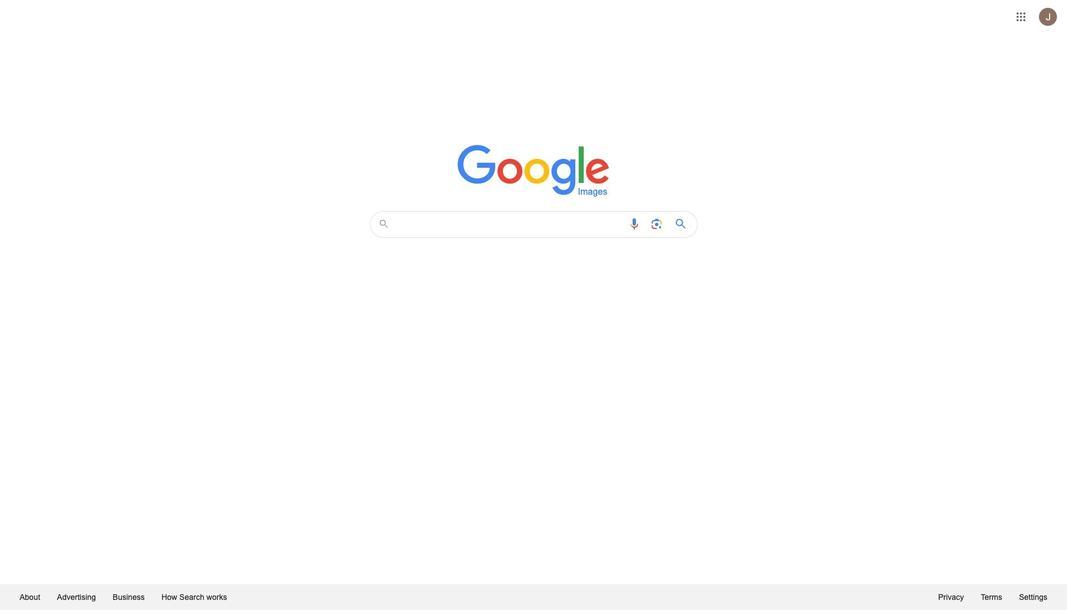 Task type: vqa. For each thing, say whether or not it's contained in the screenshot.
"About these results" Image
no



Task type: describe. For each thing, give the bounding box(es) containing it.
search by image image
[[650, 217, 663, 231]]

google images image
[[457, 145, 610, 197]]



Task type: locate. For each thing, give the bounding box(es) containing it.
None search field
[[11, 208, 1056, 238]]

search by voice image
[[627, 217, 641, 231]]



